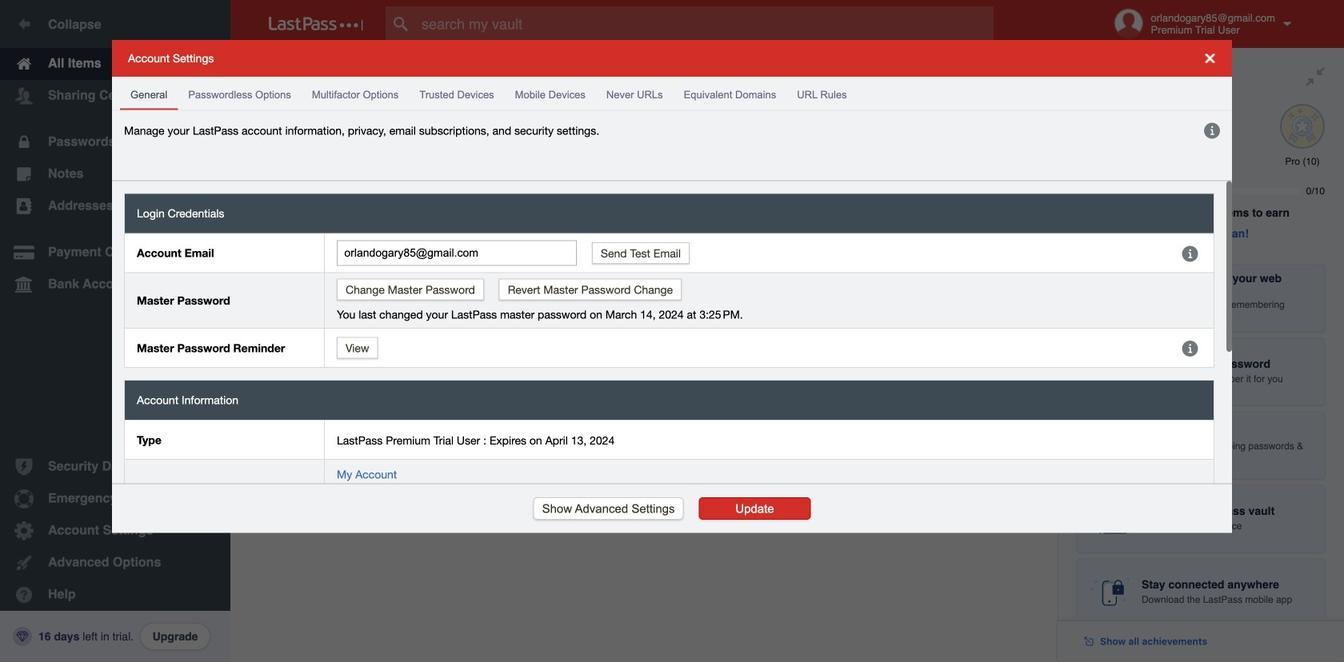 Task type: locate. For each thing, give the bounding box(es) containing it.
main content main content
[[231, 48, 1058, 52]]

Search search field
[[386, 6, 1025, 42]]

search my vault text field
[[386, 6, 1025, 42]]



Task type: vqa. For each thing, say whether or not it's contained in the screenshot.
'new item' navigation
no



Task type: describe. For each thing, give the bounding box(es) containing it.
lastpass image
[[269, 17, 363, 31]]

main navigation navigation
[[0, 0, 231, 663]]



